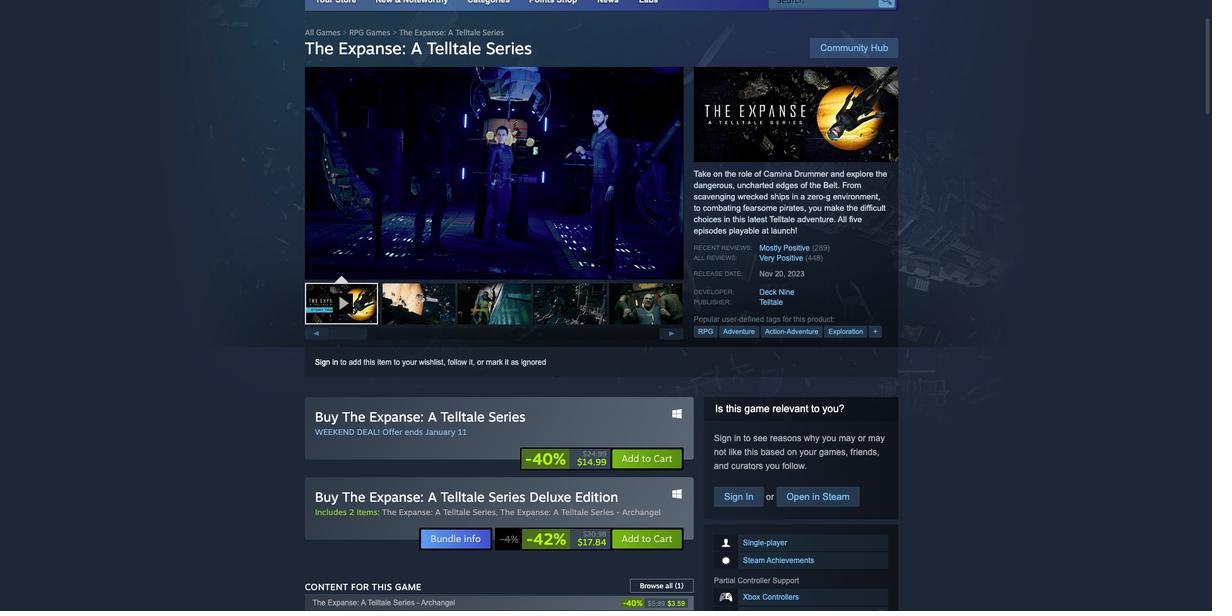 Task type: vqa. For each thing, say whether or not it's contained in the screenshot.
(?)
no



Task type: locate. For each thing, give the bounding box(es) containing it.
0 horizontal spatial games
[[316, 28, 341, 37]]

the expanse: a telltale series link up the expanse: a telltale series
[[399, 28, 504, 37]]

this right is
[[726, 404, 742, 414]]

games left rpg games link
[[316, 28, 341, 37]]

in right open
[[813, 492, 820, 502]]

on
[[714, 169, 723, 179], [788, 447, 798, 457]]

1 vertical spatial reviews:
[[707, 255, 738, 262]]

items:
[[357, 507, 380, 517]]

why
[[804, 433, 820, 444]]

environment,
[[834, 192, 881, 202]]

reviews:
[[722, 244, 753, 251], [707, 255, 738, 262]]

2 add to cart link from the top
[[612, 529, 683, 550]]

edition
[[576, 489, 619, 505]]

hub
[[872, 42, 889, 53]]

0 vertical spatial buy
[[315, 409, 339, 425]]

add right $30.98 on the bottom
[[622, 533, 640, 545]]

all left "five"
[[838, 215, 848, 224]]

2 vertical spatial or
[[764, 492, 777, 502]]

this up playable
[[733, 215, 746, 224]]

0 vertical spatial of
[[755, 169, 762, 179]]

the expanse: a telltale series link
[[399, 28, 504, 37], [382, 507, 496, 517]]

achievements
[[767, 557, 815, 565]]

rpg down popular
[[699, 328, 714, 335]]

sign inside sign in link
[[725, 492, 744, 502]]

1 vertical spatial 40%
[[627, 599, 643, 608]]

buy the expanse: a telltale series weekend deal! offer ends january 11
[[315, 409, 526, 437]]

0 vertical spatial on
[[714, 169, 723, 179]]

1 horizontal spatial 40%
[[627, 599, 643, 608]]

1 horizontal spatial may
[[869, 433, 886, 444]]

add
[[349, 358, 362, 367]]

4%
[[505, 533, 519, 546]]

1 horizontal spatial on
[[788, 447, 798, 457]]

you up adventure.
[[809, 203, 823, 213]]

adventure down for
[[787, 328, 819, 335]]

1 vertical spatial rpg
[[699, 328, 714, 335]]

sign in to add this item to your wishlist, follow it, or mark it as ignored
[[315, 358, 547, 367]]

add to cart link for -4%
[[612, 529, 683, 550]]

1 horizontal spatial rpg
[[699, 328, 714, 335]]

and inside take on the role of camina drummer and explore the dangerous, uncharted edges of the belt. from scavenging wrecked ships in a zero-g environment, to combating fearsome pirates, you make the difficult choices in this latest telltale adventure. all five episodes playable at launch!
[[831, 169, 845, 179]]

take on the role of camina drummer and explore the dangerous, uncharted edges of the belt. from scavenging wrecked ships in a zero-g environment, to combating fearsome pirates, you make the difficult choices in this latest telltale adventure. all five episodes playable at launch!
[[694, 169, 888, 236]]

0 horizontal spatial archangel
[[421, 599, 455, 608]]

in inside sign in to see reasons why you may or may not like this based on your games, friends, and curators you follow.
[[735, 433, 742, 444]]

cart for 40%
[[654, 453, 673, 465]]

1 vertical spatial add to cart link
[[612, 529, 683, 550]]

community hub link
[[811, 38, 899, 58]]

adventure down user-
[[724, 328, 756, 335]]

1 buy from the top
[[315, 409, 339, 425]]

1 vertical spatial of
[[801, 181, 808, 190]]

single-player
[[744, 539, 788, 548]]

your left wishlist,
[[402, 358, 417, 367]]

your inside sign in to see reasons why you may or may not like this based on your games, friends, and curators you follow.
[[800, 447, 817, 457]]

1 games from the left
[[316, 28, 341, 37]]

2 cart from the top
[[654, 533, 673, 545]]

sign in link
[[315, 358, 338, 367]]

steam right open
[[823, 492, 850, 502]]

steam down single-
[[744, 557, 766, 565]]

all down recent
[[694, 255, 705, 262]]

in up like
[[735, 433, 742, 444]]

expanse: down rpg games link
[[339, 38, 406, 58]]

> right rpg games link
[[393, 28, 397, 37]]

- for -42%
[[527, 529, 534, 549]]

- right info
[[500, 533, 505, 546]]

rpg games link
[[349, 28, 391, 37]]

2
[[349, 507, 355, 517]]

0 vertical spatial and
[[831, 169, 845, 179]]

2 add from the top
[[622, 533, 640, 545]]

reviews: for very positive (448)
[[707, 255, 738, 262]]

this right for
[[794, 315, 806, 324]]

40%
[[533, 449, 566, 469], [627, 599, 643, 608]]

positive down mostly positive (289)
[[777, 254, 804, 263]]

2 buy from the top
[[315, 489, 339, 505]]

2 horizontal spatial all
[[838, 215, 848, 224]]

- left $5.99
[[623, 599, 627, 608]]

on up dangerous,
[[714, 169, 723, 179]]

40% up deluxe
[[533, 449, 566, 469]]

it
[[505, 358, 509, 367]]

to left see
[[744, 433, 751, 444]]

2 vertical spatial sign
[[725, 492, 744, 502]]

0 horizontal spatial rpg
[[349, 28, 364, 37]]

reviews: down 'recent reviews:'
[[707, 255, 738, 262]]

0 vertical spatial positive
[[784, 244, 811, 253]]

expanse: up the expanse: a telltale series
[[415, 28, 446, 37]]

on up follow.
[[788, 447, 798, 457]]

this inside take on the role of camina drummer and explore the dangerous, uncharted edges of the belt. from scavenging wrecked ships in a zero-g environment, to combating fearsome pirates, you make the difficult choices in this latest telltale adventure. all five episodes playable at launch!
[[733, 215, 746, 224]]

expanse: inside buy the expanse: a telltale series weekend deal! offer ends january 11
[[370, 409, 424, 425]]

this right add in the left bottom of the page
[[364, 358, 376, 367]]

sign up not
[[715, 433, 732, 444]]

add for -4%
[[622, 533, 640, 545]]

1 horizontal spatial adventure
[[787, 328, 819, 335]]

or right in
[[764, 492, 777, 502]]

0 horizontal spatial of
[[755, 169, 762, 179]]

40% for -40%
[[533, 449, 566, 469]]

all left rpg games link
[[305, 28, 314, 37]]

reasons
[[771, 433, 802, 444]]

single-
[[744, 539, 767, 548]]

take
[[694, 169, 712, 179]]

1 horizontal spatial steam
[[823, 492, 850, 502]]

0 vertical spatial reviews:
[[722, 244, 753, 251]]

2 vertical spatial all
[[694, 255, 705, 262]]

expanse: up offer
[[370, 409, 424, 425]]

1 vertical spatial on
[[788, 447, 798, 457]]

0 vertical spatial your
[[402, 358, 417, 367]]

20,
[[776, 270, 786, 279]]

may up friends,
[[869, 433, 886, 444]]

the down content at the bottom of page
[[313, 599, 326, 608]]

or up friends,
[[859, 433, 866, 444]]

2 may from the left
[[869, 433, 886, 444]]

buy inside buy the expanse: a telltale series deluxe edition includes 2 items: the expanse: a telltale series , the expanse: a telltale series - archangel
[[315, 489, 339, 505]]

to up choices
[[694, 203, 701, 213]]

recent reviews:
[[694, 244, 753, 251]]

1 vertical spatial and
[[715, 461, 729, 471]]

positive
[[784, 244, 811, 253], [777, 254, 804, 263]]

games up the expanse: a telltale series
[[366, 28, 391, 37]]

sign inside sign in to see reasons why you may or may not like this based on your games, friends, and curators you follow.
[[715, 433, 732, 444]]

0 horizontal spatial and
[[715, 461, 729, 471]]

content
[[305, 582, 349, 593]]

buy up weekend
[[315, 409, 339, 425]]

to right item
[[394, 358, 400, 367]]

or right it, at left bottom
[[477, 358, 484, 367]]

1 add to cart link from the top
[[612, 449, 683, 469]]

the up "five"
[[847, 203, 859, 213]]

1 vertical spatial add
[[622, 533, 640, 545]]

this up curators
[[745, 447, 759, 457]]

follow.
[[783, 461, 807, 471]]

add to cart up browse
[[622, 533, 673, 545]]

controller
[[738, 577, 771, 586]]

your
[[402, 358, 417, 367], [800, 447, 817, 457]]

1 vertical spatial your
[[800, 447, 817, 457]]

0 vertical spatial cart
[[654, 453, 673, 465]]

your down why on the bottom right
[[800, 447, 817, 457]]

you up games,
[[823, 433, 837, 444]]

deck
[[760, 288, 777, 297]]

cart for 4%
[[654, 533, 673, 545]]

follow
[[448, 358, 467, 367]]

edges
[[777, 181, 799, 190]]

1 vertical spatial cart
[[654, 533, 673, 545]]

uncharted
[[738, 181, 774, 190]]

2 vertical spatial you
[[766, 461, 780, 471]]

wishlist,
[[419, 358, 446, 367]]

> right the all games link
[[343, 28, 347, 37]]

1 vertical spatial sign
[[715, 433, 732, 444]]

1 horizontal spatial archangel
[[623, 507, 661, 517]]

telltale
[[456, 28, 481, 37], [427, 38, 482, 58], [770, 215, 796, 224], [760, 298, 784, 307], [441, 409, 485, 425], [441, 489, 485, 505], [443, 507, 471, 517], [562, 507, 589, 517], [368, 599, 391, 608]]

1 horizontal spatial of
[[801, 181, 808, 190]]

sign left in
[[725, 492, 744, 502]]

0 vertical spatial 40%
[[533, 449, 566, 469]]

rpg link
[[694, 326, 718, 338]]

the up 2
[[342, 489, 366, 505]]

all inside take on the role of camina drummer and explore the dangerous, uncharted edges of the belt. from scavenging wrecked ships in a zero-g environment, to combating fearsome pirates, you make the difficult choices in this latest telltale adventure. all five episodes playable at launch!
[[838, 215, 848, 224]]

for
[[783, 315, 792, 324]]

0 horizontal spatial adventure
[[724, 328, 756, 335]]

the down the all games link
[[305, 38, 334, 58]]

add to cart link
[[612, 449, 683, 469], [612, 529, 683, 550]]

positive up very positive (448)
[[784, 244, 811, 253]]

0 vertical spatial add to cart
[[622, 453, 673, 465]]

in
[[792, 192, 799, 202], [724, 215, 731, 224], [333, 358, 338, 367], [735, 433, 742, 444], [813, 492, 820, 502]]

1 vertical spatial buy
[[315, 489, 339, 505]]

buy inside buy the expanse: a telltale series weekend deal! offer ends january 11
[[315, 409, 339, 425]]

you down based
[[766, 461, 780, 471]]

archangel
[[623, 507, 661, 517], [421, 599, 455, 608]]

add to cart
[[622, 453, 673, 465], [622, 533, 673, 545]]

0 horizontal spatial all
[[305, 28, 314, 37]]

exploration link
[[825, 326, 868, 338]]

reviews: down playable
[[722, 244, 753, 251]]

you inside take on the role of camina drummer and explore the dangerous, uncharted edges of the belt. from scavenging wrecked ships in a zero-g environment, to combating fearsome pirates, you make the difficult choices in this latest telltale adventure. all five episodes playable at launch!
[[809, 203, 823, 213]]

and down not
[[715, 461, 729, 471]]

all
[[666, 582, 673, 591]]

- down edition
[[617, 507, 620, 517]]

of up a
[[801, 181, 808, 190]]

2 > from the left
[[393, 28, 397, 37]]

None search field
[[769, 0, 896, 9]]

to left you?
[[812, 404, 820, 414]]

add to cart link up browse
[[612, 529, 683, 550]]

0 horizontal spatial or
[[477, 358, 484, 367]]

the up deal!
[[342, 409, 366, 425]]

1 > from the left
[[343, 28, 347, 37]]

1 vertical spatial the expanse: a telltale series link
[[382, 507, 496, 517]]

0 horizontal spatial >
[[343, 28, 347, 37]]

0 vertical spatial or
[[477, 358, 484, 367]]

includes
[[315, 507, 347, 517]]

the expanse: a telltale series link up bundle
[[382, 507, 496, 517]]

1 vertical spatial or
[[859, 433, 866, 444]]

0 vertical spatial add
[[622, 453, 640, 465]]

0 horizontal spatial on
[[714, 169, 723, 179]]

the expanse: a telltale series - archangel
[[313, 599, 455, 608]]

40% left $5.99
[[627, 599, 643, 608]]

1 horizontal spatial or
[[764, 492, 777, 502]]

all
[[305, 28, 314, 37], [838, 215, 848, 224], [694, 255, 705, 262]]

1 add from the top
[[622, 453, 640, 465]]

0 horizontal spatial steam
[[744, 557, 766, 565]]

you?
[[823, 404, 845, 414]]

0 horizontal spatial may
[[839, 433, 856, 444]]

pirates,
[[780, 203, 807, 213]]

1 horizontal spatial >
[[393, 28, 397, 37]]

$30.98 $17.84
[[578, 530, 607, 548]]

0 vertical spatial all
[[305, 28, 314, 37]]

sign left add in the left bottom of the page
[[315, 358, 330, 367]]

defined
[[740, 315, 765, 324]]

cart left not
[[654, 453, 673, 465]]

sign in
[[725, 492, 754, 502]]

and up belt. on the right top of page
[[831, 169, 845, 179]]

latest
[[748, 215, 768, 224]]

rpg right the all games link
[[349, 28, 364, 37]]

may up games,
[[839, 433, 856, 444]]

add to cart right "$24.99"
[[622, 453, 673, 465]]

open in steam
[[787, 492, 850, 502]]

sign for sign in to see reasons why you may or may not like this based on your games, friends, and curators you follow.
[[715, 433, 732, 444]]

the right items:
[[382, 507, 397, 517]]

- right 4%
[[527, 529, 534, 549]]

of up uncharted
[[755, 169, 762, 179]]

1 horizontal spatial all
[[694, 255, 705, 262]]

positive for mostly positive
[[784, 244, 811, 253]]

add right "$24.99"
[[622, 453, 640, 465]]

series
[[483, 28, 504, 37], [486, 38, 532, 58], [489, 409, 526, 425], [489, 489, 526, 505], [473, 507, 496, 517], [591, 507, 614, 517], [394, 599, 415, 608]]

cart up browse all (1)
[[654, 533, 673, 545]]

archangel inside buy the expanse: a telltale series deluxe edition includes 2 items: the expanse: a telltale series , the expanse: a telltale series - archangel
[[623, 507, 661, 517]]

telltale inside take on the role of camina drummer and explore the dangerous, uncharted edges of the belt. from scavenging wrecked ships in a zero-g environment, to combating fearsome pirates, you make the difficult choices in this latest telltale adventure. all five episodes playable at launch!
[[770, 215, 796, 224]]

and inside sign in to see reasons why you may or may not like this based on your games, friends, and curators you follow.
[[715, 461, 729, 471]]

1 vertical spatial all
[[838, 215, 848, 224]]

search search field
[[778, 0, 876, 8]]

choices
[[694, 215, 722, 224]]

-40%
[[525, 449, 566, 469]]

0 vertical spatial you
[[809, 203, 823, 213]]

1 cart from the top
[[654, 453, 673, 465]]

the left role
[[725, 169, 737, 179]]

1 vertical spatial add to cart
[[622, 533, 673, 545]]

user-
[[723, 315, 740, 324]]

recent
[[694, 244, 720, 251]]

buy up includes
[[315, 489, 339, 505]]

1 horizontal spatial your
[[800, 447, 817, 457]]

telltale link
[[760, 298, 784, 307]]

1 add to cart from the top
[[622, 453, 673, 465]]

1 vertical spatial positive
[[777, 254, 804, 263]]

1 horizontal spatial games
[[366, 28, 391, 37]]

ships
[[771, 192, 790, 202]]

and
[[831, 169, 845, 179], [715, 461, 729, 471]]

0 vertical spatial add to cart link
[[612, 449, 683, 469]]

of
[[755, 169, 762, 179], [801, 181, 808, 190]]

at
[[762, 226, 769, 236]]

controllers
[[763, 593, 800, 602]]

deck nine link
[[760, 288, 795, 297]]

role
[[739, 169, 753, 179]]

not
[[715, 447, 727, 457]]

2 add to cart from the top
[[622, 533, 673, 545]]

reviews: for mostly positive (289)
[[722, 244, 753, 251]]

0 horizontal spatial 40%
[[533, 449, 566, 469]]

fearsome
[[744, 203, 778, 213]]

1 horizontal spatial and
[[831, 169, 845, 179]]

0 vertical spatial sign
[[315, 358, 330, 367]]

add to cart link right "$24.99"
[[612, 449, 683, 469]]

- up deluxe
[[525, 449, 533, 469]]

2 horizontal spatial or
[[859, 433, 866, 444]]

in left add in the left bottom of the page
[[333, 358, 338, 367]]

0 vertical spatial archangel
[[623, 507, 661, 517]]



Task type: describe. For each thing, give the bounding box(es) containing it.
to inside sign in to see reasons why you may or may not like this based on your games, friends, and curators you follow.
[[744, 433, 751, 444]]

in for open in steam
[[813, 492, 820, 502]]

ignored
[[521, 358, 547, 367]]

1 adventure from the left
[[724, 328, 756, 335]]

explore
[[847, 169, 874, 179]]

weekend
[[315, 427, 355, 437]]

bundle info
[[431, 533, 481, 545]]

xbox
[[744, 593, 761, 602]]

g
[[827, 192, 831, 202]]

expanse: down for
[[328, 599, 360, 608]]

nov
[[760, 270, 774, 279]]

content for this game
[[305, 582, 422, 593]]

the up zero-
[[810, 181, 822, 190]]

- inside buy the expanse: a telltale series deluxe edition includes 2 items: the expanse: a telltale series , the expanse: a telltale series - archangel
[[617, 507, 620, 517]]

relevant
[[773, 404, 809, 414]]

make
[[825, 203, 845, 213]]

on inside take on the role of camina drummer and explore the dangerous, uncharted edges of the belt. from scavenging wrecked ships in a zero-g environment, to combating fearsome pirates, you make the difficult choices in this latest telltale adventure. all five episodes playable at launch!
[[714, 169, 723, 179]]

this inside sign in to see reasons why you may or may not like this based on your games, friends, and curators you follow.
[[745, 447, 759, 457]]

all games > rpg games > the expanse: a telltale series
[[305, 28, 504, 37]]

$5.99
[[648, 600, 666, 607]]

developer:
[[694, 289, 735, 296]]

expanse: up items:
[[370, 489, 424, 505]]

add for -40%
[[622, 453, 640, 465]]

,
[[496, 507, 498, 517]]

mostly
[[760, 244, 782, 253]]

nine
[[779, 288, 795, 297]]

0 vertical spatial the expanse: a telltale series link
[[399, 28, 504, 37]]

action-adventure link
[[761, 326, 823, 338]]

the right explore
[[876, 169, 888, 179]]

- for -40% $5.99 $3.59
[[623, 599, 627, 608]]

in for sign in to see reasons why you may or may not like this based on your games, friends, and curators you follow.
[[735, 433, 742, 444]]

games,
[[820, 447, 849, 457]]

exploration
[[829, 328, 864, 335]]

$24.99
[[583, 450, 607, 459]]

1 may from the left
[[839, 433, 856, 444]]

add to cart for -40%
[[622, 453, 673, 465]]

open in steam link
[[777, 487, 860, 507]]

or inside sign in to see reasons why you may or may not like this based on your games, friends, and curators you follow.
[[859, 433, 866, 444]]

adventure.
[[798, 215, 837, 224]]

partial
[[715, 577, 736, 586]]

nov 20, 2023
[[760, 270, 805, 279]]

to up browse
[[642, 533, 652, 545]]

release date:
[[694, 270, 743, 277]]

$24.99 $14.99
[[578, 450, 607, 468]]

rpg inside rpg link
[[699, 328, 714, 335]]

in for sign in to add this item to your wishlist, follow it, or mark it as ignored
[[333, 358, 338, 367]]

xbox controllers link
[[715, 589, 889, 606]]

friends,
[[851, 447, 880, 457]]

0 vertical spatial steam
[[823, 492, 850, 502]]

add to cart link for -40%
[[612, 449, 683, 469]]

steam achievements link
[[715, 553, 889, 569]]

popular
[[694, 315, 720, 324]]

bundle
[[431, 533, 462, 545]]

-40% $5.99 $3.59
[[623, 599, 685, 608]]

action-adventure
[[766, 328, 819, 335]]

buy the expanse: a telltale series deluxe edition includes 2 items: the expanse: a telltale series , the expanse: a telltale series - archangel
[[315, 489, 661, 517]]

all for all games > rpg games > the expanse: a telltale series
[[305, 28, 314, 37]]

is this game relevant to you?
[[716, 404, 845, 414]]

- for -40%
[[525, 449, 533, 469]]

- down game
[[417, 599, 420, 608]]

(448)
[[806, 254, 824, 263]]

community
[[821, 42, 869, 53]]

like
[[729, 447, 743, 457]]

very
[[760, 254, 775, 263]]

difficult
[[861, 203, 886, 213]]

2 games from the left
[[366, 28, 391, 37]]

to left add in the left bottom of the page
[[341, 358, 347, 367]]

-42%
[[527, 529, 567, 549]]

game
[[395, 582, 422, 593]]

item
[[378, 358, 392, 367]]

open
[[787, 492, 810, 502]]

the expanse: a telltale series - archangel link
[[501, 507, 661, 517]]

it,
[[469, 358, 475, 367]]

the up the expanse: a telltale series
[[399, 28, 413, 37]]

0 vertical spatial rpg
[[349, 28, 364, 37]]

five
[[850, 215, 863, 224]]

in
[[746, 492, 754, 502]]

expanse: up bundle
[[399, 507, 433, 517]]

1 vertical spatial archangel
[[421, 599, 455, 608]]

offer
[[383, 427, 403, 437]]

this
[[372, 582, 393, 593]]

expanse: down deluxe
[[517, 507, 551, 517]]

mark
[[486, 358, 503, 367]]

popular user-defined tags for this product:
[[694, 315, 835, 324]]

all reviews:
[[694, 255, 738, 262]]

to inside take on the role of camina drummer and explore the dangerous, uncharted edges of the belt. from scavenging wrecked ships in a zero-g environment, to combating fearsome pirates, you make the difficult choices in this latest telltale adventure. all five episodes playable at launch!
[[694, 203, 701, 213]]

2023
[[788, 270, 805, 279]]

browse
[[640, 582, 664, 591]]

buy for buy the expanse: a telltale series deluxe edition
[[315, 489, 339, 505]]

the right ","
[[501, 507, 515, 517]]

drummer
[[795, 169, 829, 179]]

0 horizontal spatial your
[[402, 358, 417, 367]]

2 adventure from the left
[[787, 328, 819, 335]]

release
[[694, 270, 723, 277]]

the expanse: a telltale series
[[305, 38, 532, 58]]

publisher:
[[694, 299, 732, 306]]

a
[[801, 192, 806, 202]]

as
[[511, 358, 519, 367]]

1 vertical spatial steam
[[744, 557, 766, 565]]

community hub
[[821, 42, 889, 53]]

on inside sign in to see reasons why you may or may not like this based on your games, friends, and curators you follow.
[[788, 447, 798, 457]]

deck nine
[[760, 288, 795, 297]]

game
[[745, 404, 770, 414]]

$14.99
[[578, 457, 607, 468]]

curators
[[732, 461, 764, 471]]

in down combating on the right top
[[724, 215, 731, 224]]

add to cart for -4%
[[622, 533, 673, 545]]

sign for sign in to add this item to your wishlist, follow it, or mark it as ignored
[[315, 358, 330, 367]]

positive for very positive
[[777, 254, 804, 263]]

the inside buy the expanse: a telltale series weekend deal! offer ends january 11
[[342, 409, 366, 425]]

telltale inside buy the expanse: a telltale series weekend deal! offer ends january 11
[[441, 409, 485, 425]]

partial controller support
[[715, 577, 800, 586]]

january
[[426, 427, 456, 437]]

- for -4%
[[500, 533, 505, 546]]

series inside buy the expanse: a telltale series weekend deal! offer ends january 11
[[489, 409, 526, 425]]

based
[[761, 447, 785, 457]]

steam achievements
[[744, 557, 815, 565]]

ends
[[405, 427, 423, 437]]

sign in link
[[715, 487, 764, 507]]

a inside buy the expanse: a telltale series weekend deal! offer ends january 11
[[428, 409, 437, 425]]

wrecked
[[738, 192, 769, 202]]

launch!
[[771, 226, 798, 236]]

$17.84
[[578, 537, 607, 548]]

in left a
[[792, 192, 799, 202]]

sign for sign in
[[725, 492, 744, 502]]

product:
[[808, 315, 835, 324]]

42%
[[534, 529, 567, 549]]

+
[[874, 328, 878, 335]]

info
[[464, 533, 481, 545]]

from
[[843, 181, 862, 190]]

(1)
[[675, 582, 684, 591]]

all for all reviews:
[[694, 255, 705, 262]]

40% for -40% $5.99 $3.59
[[627, 599, 643, 608]]

1 vertical spatial you
[[823, 433, 837, 444]]

date:
[[725, 270, 743, 277]]

buy for buy the expanse: a telltale series
[[315, 409, 339, 425]]

support
[[773, 577, 800, 586]]

to right "$24.99"
[[642, 453, 652, 465]]

belt.
[[824, 181, 840, 190]]



